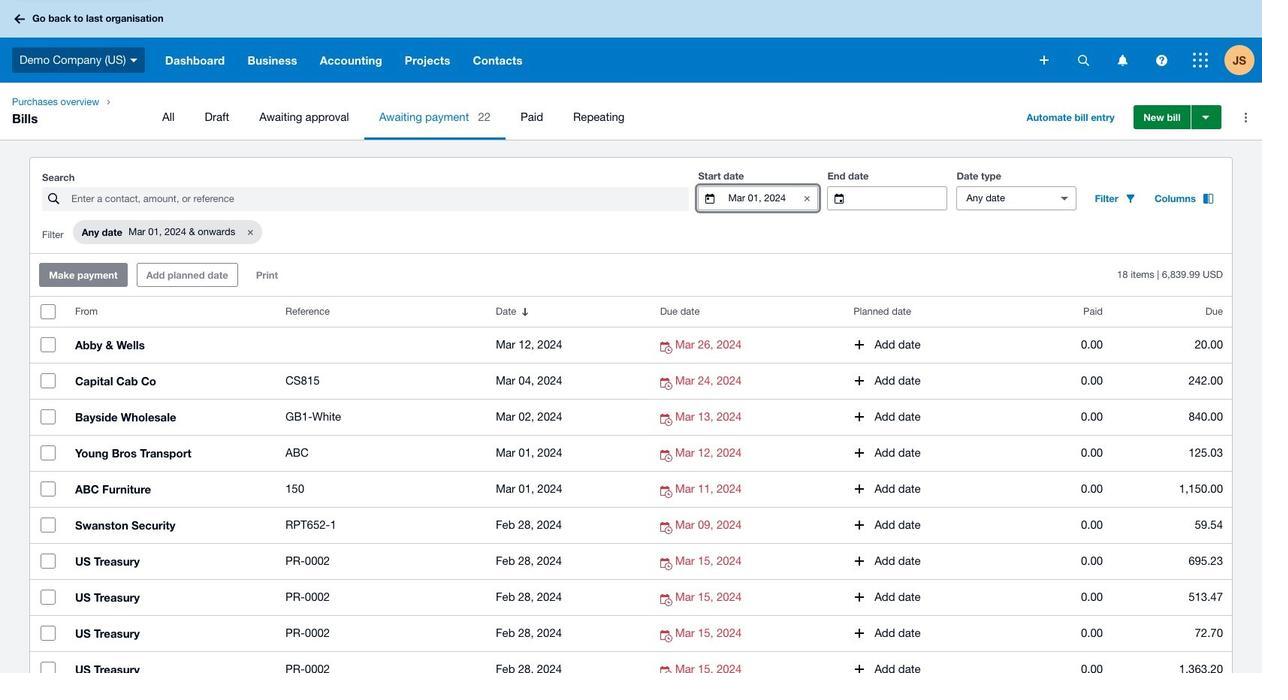 Task type: describe. For each thing, give the bounding box(es) containing it.
4 overdue icon image from the top
[[660, 450, 675, 462]]

1 vertical spatial svg image
[[1194, 53, 1209, 68]]

5 overdue icon image from the top
[[660, 486, 675, 498]]

Enter a contact, amount, or reference field
[[70, 188, 690, 210]]

8 overdue icon image from the top
[[660, 595, 675, 607]]

1 overdue icon image from the top
[[660, 342, 675, 354]]

3 overdue icon image from the top
[[660, 414, 675, 426]]



Task type: vqa. For each thing, say whether or not it's contained in the screenshot.
the all
no



Task type: locate. For each thing, give the bounding box(es) containing it.
0 horizontal spatial svg image
[[14, 14, 25, 24]]

clear image
[[793, 183, 823, 213]]

6 overdue icon image from the top
[[660, 522, 675, 534]]

menu
[[147, 95, 1006, 140]]

overflow menu image
[[1231, 102, 1261, 132]]

10 overdue icon image from the top
[[660, 667, 675, 673]]

7 overdue icon image from the top
[[660, 558, 675, 570]]

overdue icon image
[[660, 342, 675, 354], [660, 378, 675, 390], [660, 414, 675, 426], [660, 450, 675, 462], [660, 486, 675, 498], [660, 522, 675, 534], [660, 558, 675, 570], [660, 595, 675, 607], [660, 631, 675, 643], [660, 667, 675, 673]]

navigation
[[0, 83, 1263, 140]]

list of all the bills element
[[30, 297, 1233, 673]]

svg image
[[14, 14, 25, 24], [1194, 53, 1209, 68]]

None field
[[727, 187, 792, 210], [856, 187, 947, 210], [958, 187, 1049, 210], [727, 187, 792, 210], [856, 187, 947, 210], [958, 187, 1049, 210]]

2 overdue icon image from the top
[[660, 378, 675, 390]]

banner
[[0, 0, 1263, 83]]

9 overdue icon image from the top
[[660, 631, 675, 643]]

0 vertical spatial svg image
[[14, 14, 25, 24]]

svg image
[[1078, 54, 1089, 66], [1118, 54, 1128, 66], [1156, 54, 1168, 66], [1040, 56, 1049, 65], [130, 58, 137, 62]]

1 horizontal spatial svg image
[[1194, 53, 1209, 68]]



